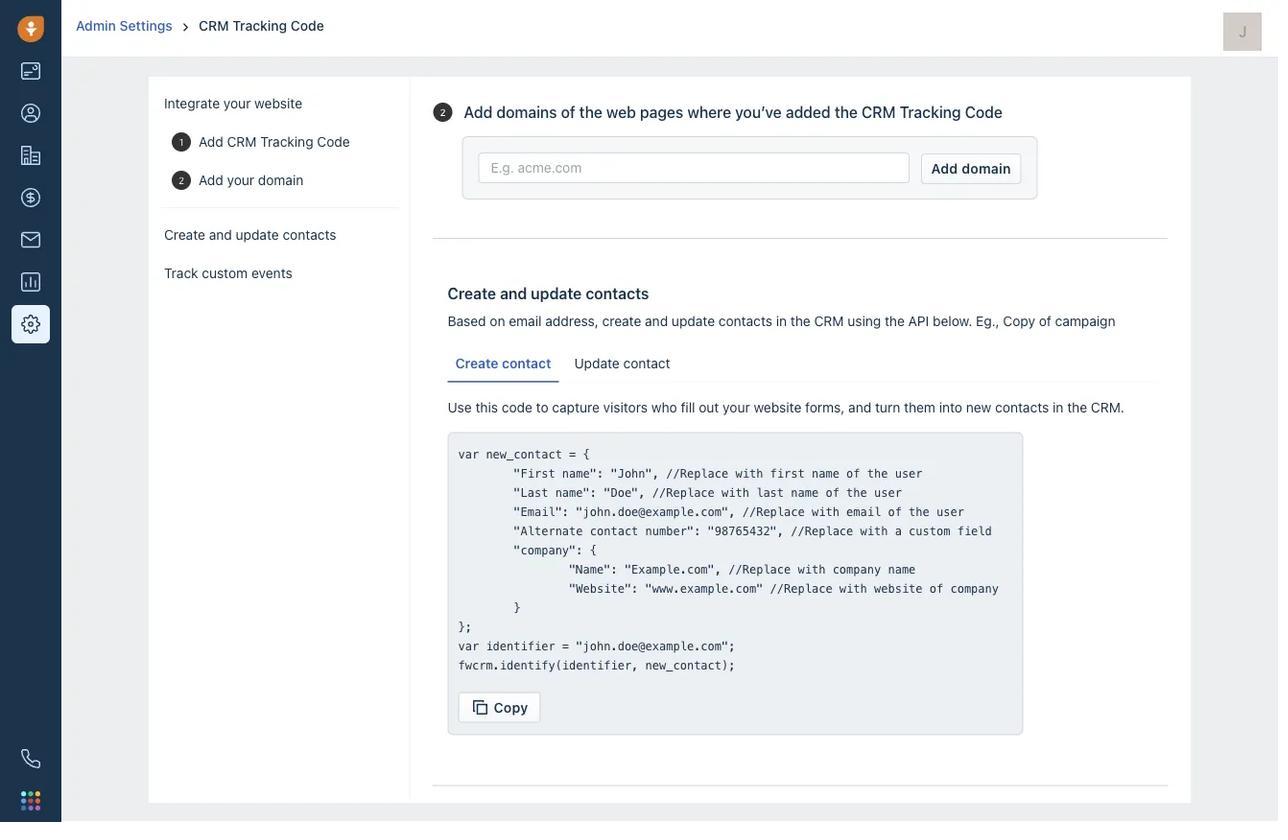 Task type: vqa. For each thing, say whether or not it's contained in the screenshot.
bottommost website
yes



Task type: locate. For each thing, give the bounding box(es) containing it.
crm right settings
[[199, 18, 229, 34]]

0 vertical spatial copy
[[1003, 313, 1035, 329]]

create down based in the top of the page
[[455, 355, 498, 371]]

1 vertical spatial website
[[754, 399, 801, 415]]

0 vertical spatial in
[[776, 313, 787, 329]]

tracking up add your domain
[[260, 134, 313, 150]]

update up address, at the left top of the page
[[531, 284, 582, 303]]

code
[[291, 18, 324, 34], [965, 103, 1003, 121], [317, 134, 350, 150]]

0 horizontal spatial copy
[[494, 699, 528, 715]]

0 vertical spatial create
[[164, 227, 205, 243]]

create and update contacts
[[164, 227, 336, 243], [448, 284, 649, 303]]

admin settings link
[[76, 18, 176, 34]]

None text field
[[458, 445, 1013, 675]]

0 horizontal spatial 2
[[178, 175, 184, 186]]

0 horizontal spatial contact
[[502, 355, 551, 371]]

website up add crm tracking code
[[254, 95, 302, 111]]

to
[[536, 399, 548, 415]]

contacts up create
[[586, 284, 649, 303]]

and
[[209, 227, 232, 243], [500, 284, 527, 303], [645, 313, 668, 329], [848, 399, 871, 415]]

phone element
[[12, 740, 50, 778]]

tracking
[[232, 18, 287, 34], [900, 103, 961, 121], [260, 134, 313, 150]]

who
[[651, 399, 677, 415]]

create and update contacts up email in the left top of the page
[[448, 284, 649, 303]]

the left web
[[579, 103, 602, 121]]

1 horizontal spatial update
[[531, 284, 582, 303]]

add inside button
[[931, 161, 958, 177]]

create
[[164, 227, 205, 243], [448, 284, 496, 303], [455, 355, 498, 371]]

1 vertical spatial copy
[[494, 699, 528, 715]]

crm
[[199, 18, 229, 34], [862, 103, 896, 121], [227, 134, 257, 150], [814, 313, 844, 329]]

domain inside add domain button
[[962, 161, 1011, 177]]

1 vertical spatial of
[[1039, 313, 1051, 329]]

domains
[[496, 103, 557, 121]]

track
[[164, 265, 198, 281]]

0 horizontal spatial update
[[236, 227, 279, 243]]

pages
[[640, 103, 683, 121]]

add domain button
[[921, 154, 1021, 184]]

and right create
[[645, 313, 668, 329]]

your right integrate
[[223, 95, 251, 111]]

where
[[687, 103, 731, 121]]

create up track on the top of page
[[164, 227, 205, 243]]

contact for create contact
[[502, 355, 551, 371]]

update
[[236, 227, 279, 243], [531, 284, 582, 303], [672, 313, 715, 329]]

the
[[579, 103, 602, 121], [835, 103, 858, 121], [790, 313, 811, 329], [885, 313, 905, 329], [1067, 399, 1087, 415]]

out
[[699, 399, 719, 415]]

add for add crm tracking code
[[199, 134, 223, 150]]

1 vertical spatial your
[[227, 172, 254, 188]]

0 vertical spatial your
[[223, 95, 251, 111]]

in left using
[[776, 313, 787, 329]]

admin settings
[[76, 18, 172, 34]]

0 vertical spatial code
[[291, 18, 324, 34]]

tracking up add domain
[[900, 103, 961, 121]]

0 horizontal spatial website
[[254, 95, 302, 111]]

and up email in the left top of the page
[[500, 284, 527, 303]]

2 left domains
[[440, 107, 446, 118]]

0 vertical spatial website
[[254, 95, 302, 111]]

add your domain
[[199, 172, 304, 188]]

1 horizontal spatial contact
[[623, 355, 670, 371]]

0 horizontal spatial create and update contacts
[[164, 227, 336, 243]]

0 vertical spatial tracking
[[232, 18, 287, 34]]

0 horizontal spatial of
[[561, 103, 575, 121]]

tracking up integrate your website
[[232, 18, 287, 34]]

your
[[223, 95, 251, 111], [227, 172, 254, 188], [723, 399, 750, 415]]

contacts
[[283, 227, 336, 243], [586, 284, 649, 303], [719, 313, 772, 329], [995, 399, 1049, 415]]

1 vertical spatial tracking
[[900, 103, 961, 121]]

of left campaign
[[1039, 313, 1051, 329]]

your right out
[[723, 399, 750, 415]]

create for update contact
[[455, 355, 498, 371]]

crm left using
[[814, 313, 844, 329]]

use
[[448, 399, 472, 415]]

fill
[[681, 399, 695, 415]]

add for add your domain
[[199, 172, 223, 188]]

track custom events
[[164, 265, 292, 281]]

settings
[[120, 18, 172, 34]]

create contact
[[455, 355, 551, 371]]

add for add domain
[[931, 161, 958, 177]]

2 horizontal spatial update
[[672, 313, 715, 329]]

contact down email in the left top of the page
[[502, 355, 551, 371]]

1 horizontal spatial domain
[[962, 161, 1011, 177]]

1 vertical spatial in
[[1053, 399, 1064, 415]]

2 down 1
[[178, 175, 184, 186]]

update right create
[[672, 313, 715, 329]]

1 vertical spatial 2
[[178, 175, 184, 186]]

create and update contacts up the events
[[164, 227, 336, 243]]

in left "crm."
[[1053, 399, 1064, 415]]

E.g. acme.com text field
[[478, 153, 909, 183]]

contact up the who
[[623, 355, 670, 371]]

1 vertical spatial update
[[531, 284, 582, 303]]

2 vertical spatial update
[[672, 313, 715, 329]]

1 vertical spatial code
[[965, 103, 1003, 121]]

copy button
[[458, 692, 541, 723]]

new
[[966, 399, 992, 415]]

website left forms,
[[754, 399, 801, 415]]

your for add
[[227, 172, 254, 188]]

0 vertical spatial update
[[236, 227, 279, 243]]

1 vertical spatial create
[[448, 284, 496, 303]]

2 vertical spatial create
[[455, 355, 498, 371]]

2 contact from the left
[[623, 355, 670, 371]]

contacts right 'new'
[[995, 399, 1049, 415]]

domain
[[962, 161, 1011, 177], [258, 172, 304, 188]]

crm right added
[[862, 103, 896, 121]]

update up the events
[[236, 227, 279, 243]]

2 vertical spatial your
[[723, 399, 750, 415]]

events
[[251, 265, 292, 281]]

campaign
[[1055, 313, 1115, 329]]

2
[[440, 107, 446, 118], [178, 175, 184, 186]]

1 contact from the left
[[502, 355, 551, 371]]

on
[[490, 313, 505, 329]]

add
[[464, 103, 493, 121], [199, 134, 223, 150], [931, 161, 958, 177], [199, 172, 223, 188]]

website
[[254, 95, 302, 111], [754, 399, 801, 415]]

create up based in the top of the page
[[448, 284, 496, 303]]

your for integrate
[[223, 95, 251, 111]]

and up custom
[[209, 227, 232, 243]]

visitors
[[603, 399, 648, 415]]

add crm tracking code
[[199, 134, 350, 150]]

based on email address, create and update contacts in the crm using the api below. eg., copy of campaign
[[448, 313, 1115, 329]]

1 horizontal spatial copy
[[1003, 313, 1035, 329]]

copy
[[1003, 313, 1035, 329], [494, 699, 528, 715]]

create for based on email address, create and update contacts in the crm using the api below. eg., copy of campaign
[[448, 284, 496, 303]]

crm tracking code
[[199, 18, 324, 34]]

contacts up the events
[[283, 227, 336, 243]]

contact
[[502, 355, 551, 371], [623, 355, 670, 371]]

email
[[509, 313, 542, 329]]

in
[[776, 313, 787, 329], [1053, 399, 1064, 415]]

0 vertical spatial 2
[[440, 107, 446, 118]]

the right added
[[835, 103, 858, 121]]

of right domains
[[561, 103, 575, 121]]

integrate your website
[[164, 95, 302, 111]]

of
[[561, 103, 575, 121], [1039, 313, 1051, 329]]

custom
[[202, 265, 248, 281]]

using
[[847, 313, 881, 329]]

1 horizontal spatial website
[[754, 399, 801, 415]]

1 horizontal spatial create and update contacts
[[448, 284, 649, 303]]

1
[[179, 136, 184, 147]]

your down add crm tracking code
[[227, 172, 254, 188]]



Task type: describe. For each thing, give the bounding box(es) containing it.
create
[[602, 313, 641, 329]]

and left turn at the right
[[848, 399, 871, 415]]

0 horizontal spatial domain
[[258, 172, 304, 188]]

add domain
[[931, 161, 1011, 177]]

1 horizontal spatial of
[[1039, 313, 1051, 329]]

them
[[904, 399, 935, 415]]

into
[[939, 399, 962, 415]]

capture
[[552, 399, 600, 415]]

add for add domains of the web pages where you've added the crm tracking code
[[464, 103, 493, 121]]

use this code to capture visitors who fill out your website forms, and turn them into new contacts in the crm.
[[448, 399, 1124, 415]]

api
[[908, 313, 929, 329]]

0 horizontal spatial in
[[776, 313, 787, 329]]

added
[[786, 103, 831, 121]]

eg.,
[[976, 313, 999, 329]]

contacts up out
[[719, 313, 772, 329]]

add domains of the web pages where you've added the crm tracking code
[[464, 103, 1003, 121]]

copy inside copy button
[[494, 699, 528, 715]]

web
[[606, 103, 636, 121]]

the left api
[[885, 313, 905, 329]]

you've
[[735, 103, 782, 121]]

based
[[448, 313, 486, 329]]

update
[[574, 355, 620, 371]]

0 vertical spatial create and update contacts
[[164, 227, 336, 243]]

1 vertical spatial create and update contacts
[[448, 284, 649, 303]]

integrate
[[164, 95, 220, 111]]

contact for update contact
[[623, 355, 670, 371]]

crm.
[[1091, 399, 1124, 415]]

1 horizontal spatial 2
[[440, 107, 446, 118]]

2 vertical spatial code
[[317, 134, 350, 150]]

1 horizontal spatial in
[[1053, 399, 1064, 415]]

phone image
[[21, 749, 40, 769]]

admin
[[76, 18, 116, 34]]

this
[[475, 399, 498, 415]]

freshworks switcher image
[[21, 792, 40, 811]]

code
[[502, 399, 532, 415]]

crm down integrate your website
[[227, 134, 257, 150]]

below.
[[933, 313, 972, 329]]

update contact
[[574, 355, 670, 371]]

forms,
[[805, 399, 845, 415]]

turn
[[875, 399, 900, 415]]

the left "crm."
[[1067, 399, 1087, 415]]

address,
[[545, 313, 599, 329]]

0 vertical spatial of
[[561, 103, 575, 121]]

the left using
[[790, 313, 811, 329]]

2 vertical spatial tracking
[[260, 134, 313, 150]]



